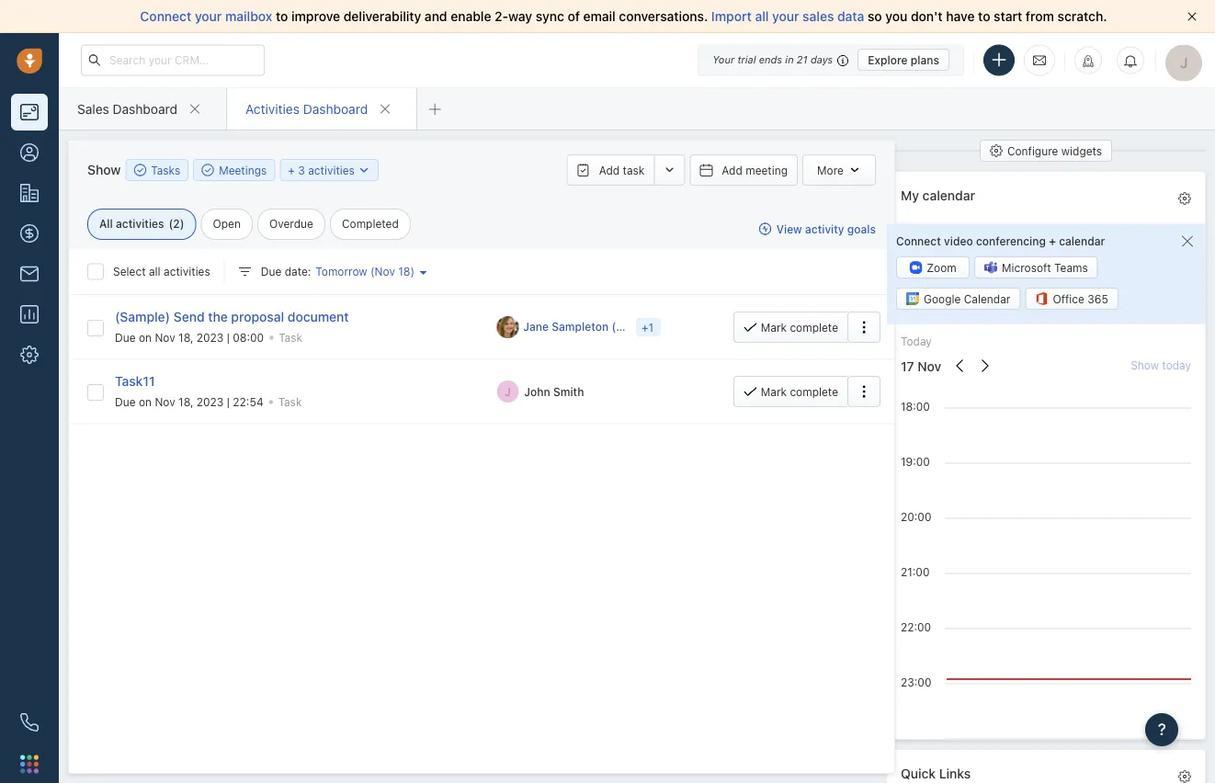 Task type: locate. For each thing, give the bounding box(es) containing it.
2 mark complete button from the top
[[734, 376, 848, 407]]

connect for connect video conferencing + calendar
[[897, 234, 942, 247]]

enable
[[451, 9, 492, 24]]

1 mark from the top
[[761, 321, 787, 334]]

activities
[[308, 164, 355, 177], [116, 218, 164, 230], [164, 265, 210, 278]]

) for tomorrow ( nov 18 )
[[411, 265, 415, 278]]

due down (sample)
[[115, 331, 136, 344]]

0 horizontal spatial add
[[599, 164, 620, 177]]

(sample) send the proposal document link
[[115, 309, 349, 324]]

tasks
[[151, 164, 180, 177]]

add for add task
[[599, 164, 620, 177]]

explore plans link
[[858, 49, 950, 71]]

0 vertical spatial )
[[180, 218, 184, 230]]

connect your mailbox to improve deliverability and enable 2-way sync of email conversations. import all your sales data so you don't have to start from scratch.
[[140, 9, 1108, 24]]

2 18, from the top
[[178, 396, 194, 409]]

2 add from the left
[[722, 164, 743, 177]]

on down (sample)
[[139, 331, 152, 344]]

don't
[[911, 9, 943, 24]]

2 mark from the top
[[761, 385, 787, 398]]

sync
[[536, 9, 565, 24]]

0 vertical spatial complete
[[790, 321, 839, 334]]

0 horizontal spatial )
[[180, 218, 184, 230]]

nov for due on nov 18, 2023 | 08:00
[[155, 331, 175, 344]]

due on nov 18, 2023 | 22:54
[[115, 396, 264, 409]]

mark complete button for (sample) send the proposal document
[[734, 312, 848, 343]]

0 horizontal spatial (
[[169, 218, 173, 230]]

+1
[[642, 321, 654, 334]]

widgets
[[1062, 144, 1103, 157]]

2023 down the
[[197, 331, 224, 344]]

your
[[195, 9, 222, 24], [773, 9, 800, 24]]

1 vertical spatial task
[[278, 396, 302, 409]]

all
[[755, 9, 769, 24], [149, 265, 161, 278]]

activities right the 3
[[308, 164, 355, 177]]

calendar right my
[[923, 188, 976, 203]]

2 2023 from the top
[[197, 396, 224, 409]]

google calendar button
[[897, 288, 1021, 310]]

open
[[213, 218, 241, 230]]

2023 left 22:54
[[197, 396, 224, 409]]

what's new image
[[1082, 55, 1095, 68]]

task11
[[115, 373, 155, 389]]

explore
[[868, 53, 908, 66]]

1 horizontal spatial (
[[371, 265, 375, 278]]

1 complete from the top
[[790, 321, 839, 334]]

dashboard right sales
[[113, 101, 177, 116]]

configure
[[1008, 144, 1059, 157]]

calendar
[[923, 188, 976, 203], [1060, 234, 1106, 247]]

1 on from the top
[[139, 331, 152, 344]]

1 vertical spatial calendar
[[1060, 234, 1106, 247]]

due date:
[[261, 265, 311, 278]]

1 vertical spatial mark complete button
[[734, 376, 848, 407]]

2023
[[197, 331, 224, 344], [197, 396, 224, 409]]

nov right 17
[[918, 359, 942, 375]]

0 horizontal spatial to
[[276, 9, 288, 24]]

1 mark complete button from the top
[[734, 312, 848, 343]]

2
[[173, 218, 180, 230]]

2 mark complete from the top
[[761, 385, 839, 398]]

send email image
[[1034, 53, 1047, 68]]

2023 for task11
[[197, 396, 224, 409]]

quick links
[[901, 767, 971, 782]]

video
[[945, 234, 974, 247]]

0 horizontal spatial dashboard
[[113, 101, 177, 116]]

1 horizontal spatial to
[[979, 9, 991, 24]]

0 vertical spatial mark
[[761, 321, 787, 334]]

view
[[777, 223, 803, 235]]

) right tomorrow
[[411, 265, 415, 278]]

(sample)
[[612, 321, 659, 334]]

2 | from the top
[[227, 396, 230, 409]]

down image
[[358, 164, 371, 177]]

nov down (sample)
[[155, 331, 175, 344]]

on down "task11"
[[139, 396, 152, 409]]

0 vertical spatial calendar
[[923, 188, 976, 203]]

smith
[[554, 385, 584, 398]]

2 vertical spatial activities
[[164, 265, 210, 278]]

1 | from the top
[[227, 331, 230, 344]]

+ up microsoft teams
[[1050, 234, 1057, 247]]

dashboard
[[113, 101, 177, 116], [303, 101, 368, 116]]

1 horizontal spatial all
[[755, 9, 769, 24]]

1 vertical spatial mark
[[761, 385, 787, 398]]

0 horizontal spatial your
[[195, 9, 222, 24]]

john smith
[[525, 385, 584, 398]]

1 horizontal spatial connect
[[897, 234, 942, 247]]

mark for task11
[[761, 385, 787, 398]]

1 mark complete from the top
[[761, 321, 839, 334]]

your
[[713, 54, 735, 66]]

1 vertical spatial |
[[227, 396, 230, 409]]

connect for connect your mailbox to improve deliverability and enable 2-way sync of email conversations. import all your sales data so you don't have to start from scratch.
[[140, 9, 192, 24]]

1 vertical spatial connect
[[897, 234, 942, 247]]

microsoft
[[1002, 261, 1052, 274]]

to
[[276, 9, 288, 24], [979, 9, 991, 24]]

the
[[208, 309, 228, 324]]

0 vertical spatial mark complete button
[[734, 312, 848, 343]]

1 your from the left
[[195, 9, 222, 24]]

1 horizontal spatial )
[[411, 265, 415, 278]]

18, left 22:54
[[178, 396, 194, 409]]

nov down "task11"
[[155, 396, 175, 409]]

nov for tomorrow ( nov 18 )
[[375, 265, 395, 278]]

due left the date:
[[261, 265, 282, 278]]

)
[[180, 218, 184, 230], [411, 265, 415, 278]]

1 to from the left
[[276, 9, 288, 24]]

john
[[525, 385, 551, 398]]

from
[[1026, 9, 1055, 24]]

1 horizontal spatial add
[[722, 164, 743, 177]]

connect up zoom 'button'
[[897, 234, 942, 247]]

email
[[584, 9, 616, 24]]

proposal
[[231, 309, 284, 324]]

zoom
[[927, 261, 957, 274]]

0 vertical spatial +
[[288, 164, 295, 177]]

1 vertical spatial )
[[411, 265, 415, 278]]

1 vertical spatial 18,
[[178, 396, 194, 409]]

close image
[[1188, 12, 1197, 21]]

add for add meeting
[[722, 164, 743, 177]]

your left sales
[[773, 9, 800, 24]]

0 vertical spatial connect
[[140, 9, 192, 24]]

1 add from the left
[[599, 164, 620, 177]]

activities inside button
[[308, 164, 355, 177]]

configure widgets button
[[980, 140, 1113, 162]]

1 18, from the top
[[178, 331, 194, 344]]

1 vertical spatial all
[[149, 265, 161, 278]]

overdue
[[269, 218, 314, 230]]

all activities ( 2 )
[[99, 218, 184, 230]]

activities right all on the left of the page
[[116, 218, 164, 230]]

+ 3 activities
[[288, 164, 355, 177]]

office
[[1053, 292, 1085, 305]]

2 on from the top
[[139, 396, 152, 409]]

1 vertical spatial mark complete
[[761, 385, 839, 398]]

1 vertical spatial complete
[[790, 385, 839, 398]]

18,
[[178, 331, 194, 344], [178, 396, 194, 409]]

19:00
[[901, 456, 931, 469]]

18, down send
[[178, 331, 194, 344]]

phone element
[[11, 704, 48, 741]]

in
[[786, 54, 794, 66]]

mark complete for (sample) send the proposal document
[[761, 321, 839, 334]]

due for (sample) send the proposal document
[[115, 331, 136, 344]]

1 horizontal spatial dashboard
[[303, 101, 368, 116]]

0 horizontal spatial calendar
[[923, 188, 976, 203]]

2 vertical spatial due
[[115, 396, 136, 409]]

due for task11
[[115, 396, 136, 409]]

17 nov
[[901, 359, 942, 375]]

0 vertical spatial on
[[139, 331, 152, 344]]

calendar up teams at the right
[[1060, 234, 1106, 247]]

to left start
[[979, 9, 991, 24]]

complete
[[790, 321, 839, 334], [790, 385, 839, 398]]

your left mailbox
[[195, 9, 222, 24]]

| left 22:54
[[227, 396, 230, 409]]

calendar
[[965, 292, 1011, 305]]

1 horizontal spatial +
[[1050, 234, 1057, 247]]

1 2023 from the top
[[197, 331, 224, 344]]

to right mailbox
[[276, 9, 288, 24]]

0 vertical spatial task
[[279, 331, 303, 344]]

0 horizontal spatial all
[[149, 265, 161, 278]]

( up select all activities
[[169, 218, 173, 230]]

+ left the 3
[[288, 164, 295, 177]]

0 vertical spatial 2023
[[197, 331, 224, 344]]

1 vertical spatial 2023
[[197, 396, 224, 409]]

of
[[568, 9, 580, 24]]

2 dashboard from the left
[[303, 101, 368, 116]]

all right 'import'
[[755, 9, 769, 24]]

1 horizontal spatial your
[[773, 9, 800, 24]]

activities up send
[[164, 265, 210, 278]]

0 horizontal spatial +
[[288, 164, 295, 177]]

2 your from the left
[[773, 9, 800, 24]]

connect up search your crm... text field
[[140, 9, 192, 24]]

0 horizontal spatial connect
[[140, 9, 192, 24]]

mark for (sample) send the proposal document
[[761, 321, 787, 334]]

connect
[[140, 9, 192, 24], [897, 234, 942, 247]]

task down 'document'
[[279, 331, 303, 344]]

dashboard up + 3 activities link
[[303, 101, 368, 116]]

task for (sample) send the proposal document
[[279, 331, 303, 344]]

) left open
[[180, 218, 184, 230]]

1 vertical spatial on
[[139, 396, 152, 409]]

0 vertical spatial mark complete
[[761, 321, 839, 334]]

( right tomorrow
[[371, 265, 375, 278]]

0 vertical spatial activities
[[308, 164, 355, 177]]

(
[[169, 218, 173, 230], [371, 265, 375, 278]]

| left 08:00
[[227, 331, 230, 344]]

google
[[924, 292, 961, 305]]

have
[[947, 9, 975, 24]]

nov
[[375, 265, 395, 278], [155, 331, 175, 344], [918, 359, 942, 375], [155, 396, 175, 409]]

add task button
[[567, 155, 654, 186]]

more button
[[803, 155, 876, 186], [803, 155, 876, 186]]

nov left 18
[[375, 265, 395, 278]]

phone image
[[20, 714, 39, 732]]

mark complete button for task11
[[734, 376, 848, 407]]

and
[[425, 9, 448, 24]]

mailbox
[[225, 9, 273, 24]]

0 vertical spatial 18,
[[178, 331, 194, 344]]

document
[[288, 309, 349, 324]]

1 dashboard from the left
[[113, 101, 177, 116]]

1 vertical spatial due
[[115, 331, 136, 344]]

due down "task11"
[[115, 396, 136, 409]]

my
[[901, 188, 920, 203]]

0 vertical spatial (
[[169, 218, 173, 230]]

23:00
[[901, 677, 932, 690]]

0 vertical spatial |
[[227, 331, 230, 344]]

add left meeting at the right of page
[[722, 164, 743, 177]]

task11 link
[[115, 373, 155, 389]]

2 complete from the top
[[790, 385, 839, 398]]

1 horizontal spatial calendar
[[1060, 234, 1106, 247]]

add left task
[[599, 164, 620, 177]]

activities for 3
[[308, 164, 355, 177]]

connect video conferencing + calendar
[[897, 234, 1106, 247]]

conferencing
[[977, 234, 1047, 247]]

add meeting button
[[690, 155, 798, 186]]

task right 22:54
[[278, 396, 302, 409]]

on for (sample) send the proposal document
[[139, 331, 152, 344]]

all right the select
[[149, 265, 161, 278]]



Task type: describe. For each thing, give the bounding box(es) containing it.
goals
[[848, 223, 876, 235]]

365
[[1088, 292, 1109, 305]]

ends
[[759, 54, 783, 66]]

activities for all
[[164, 265, 210, 278]]

nov for due on nov 18, 2023 | 22:54
[[155, 396, 175, 409]]

deliverability
[[344, 9, 421, 24]]

links
[[940, 767, 971, 782]]

0 vertical spatial all
[[755, 9, 769, 24]]

select
[[113, 265, 146, 278]]

17
[[901, 359, 915, 375]]

2 to from the left
[[979, 9, 991, 24]]

meetings
[[219, 164, 267, 177]]

explore plans
[[868, 53, 940, 66]]

1 vertical spatial +
[[1050, 234, 1057, 247]]

sales
[[77, 101, 109, 116]]

3
[[298, 164, 305, 177]]

plans
[[911, 53, 940, 66]]

on for task11
[[139, 396, 152, 409]]

freshworks switcher image
[[20, 755, 39, 774]]

import
[[712, 9, 752, 24]]

way
[[509, 9, 533, 24]]

22:00
[[901, 621, 932, 634]]

jane
[[524, 321, 549, 334]]

jane sampleton (sample)
[[524, 321, 659, 334]]

select all activities
[[113, 265, 210, 278]]

+ 3 activities button
[[280, 159, 379, 181]]

connect your mailbox link
[[140, 9, 276, 24]]

Search your CRM... text field
[[81, 45, 265, 76]]

configure widgets
[[1008, 144, 1103, 157]]

scratch.
[[1058, 9, 1108, 24]]

1 vertical spatial activities
[[116, 218, 164, 230]]

| for task11
[[227, 396, 230, 409]]

complete for task11
[[790, 385, 839, 398]]

18
[[398, 265, 411, 278]]

+ 3 activities link
[[288, 161, 371, 179]]

+ inside button
[[288, 164, 295, 177]]

dashboard for activities dashboard
[[303, 101, 368, 116]]

date:
[[285, 265, 311, 278]]

18:00
[[901, 401, 931, 414]]

j
[[505, 385, 511, 398]]

activities
[[246, 101, 300, 116]]

zoom button
[[897, 257, 970, 279]]

21:00
[[901, 566, 930, 579]]

20:00
[[901, 511, 932, 524]]

18, for task11
[[178, 396, 194, 409]]

more
[[818, 164, 844, 177]]

tomorrow
[[316, 265, 368, 278]]

you
[[886, 9, 908, 24]]

sampleton
[[552, 321, 609, 334]]

dashboard for sales dashboard
[[113, 101, 177, 116]]

completed
[[342, 218, 399, 230]]

(sample)
[[115, 309, 170, 324]]

due on nov 18, 2023 | 08:00
[[115, 331, 264, 344]]

) for all activities ( 2 )
[[180, 218, 184, 230]]

office 365 button
[[1026, 288, 1119, 310]]

show
[[87, 162, 121, 178]]

send
[[174, 309, 205, 324]]

2023 for (sample) send the proposal document
[[197, 331, 224, 344]]

so
[[868, 9, 883, 24]]

2-
[[495, 9, 509, 24]]

0 vertical spatial due
[[261, 265, 282, 278]]

tomorrow ( nov 18 )
[[316, 265, 415, 278]]

activities dashboard
[[246, 101, 368, 116]]

1 vertical spatial (
[[371, 265, 375, 278]]

add meeting
[[722, 164, 788, 177]]

22:54
[[233, 396, 264, 409]]

data
[[838, 9, 865, 24]]

sales
[[803, 9, 834, 24]]

view activity goals link
[[759, 221, 876, 237]]

conversations.
[[619, 9, 708, 24]]

days
[[811, 54, 833, 66]]

microsoft teams button
[[975, 257, 1099, 279]]

jane sampleton (sample) link
[[524, 319, 659, 335]]

08:00
[[233, 331, 264, 344]]

18, for (sample) send the proposal document
[[178, 331, 194, 344]]

office 365
[[1053, 292, 1109, 305]]

mark complete for task11
[[761, 385, 839, 398]]

today
[[901, 335, 932, 348]]

complete for (sample) send the proposal document
[[790, 321, 839, 334]]

all
[[99, 218, 113, 230]]

trial
[[738, 54, 756, 66]]

21
[[797, 54, 808, 66]]

your trial ends in 21 days
[[713, 54, 833, 66]]

task for task11
[[278, 396, 302, 409]]

add task
[[599, 164, 645, 177]]

| for (sample) send the proposal document
[[227, 331, 230, 344]]

teams
[[1055, 261, 1089, 274]]

google calendar
[[924, 292, 1011, 305]]

import all your sales data link
[[712, 9, 868, 24]]



Task type: vqa. For each thing, say whether or not it's contained in the screenshot.
in on the top of page
yes



